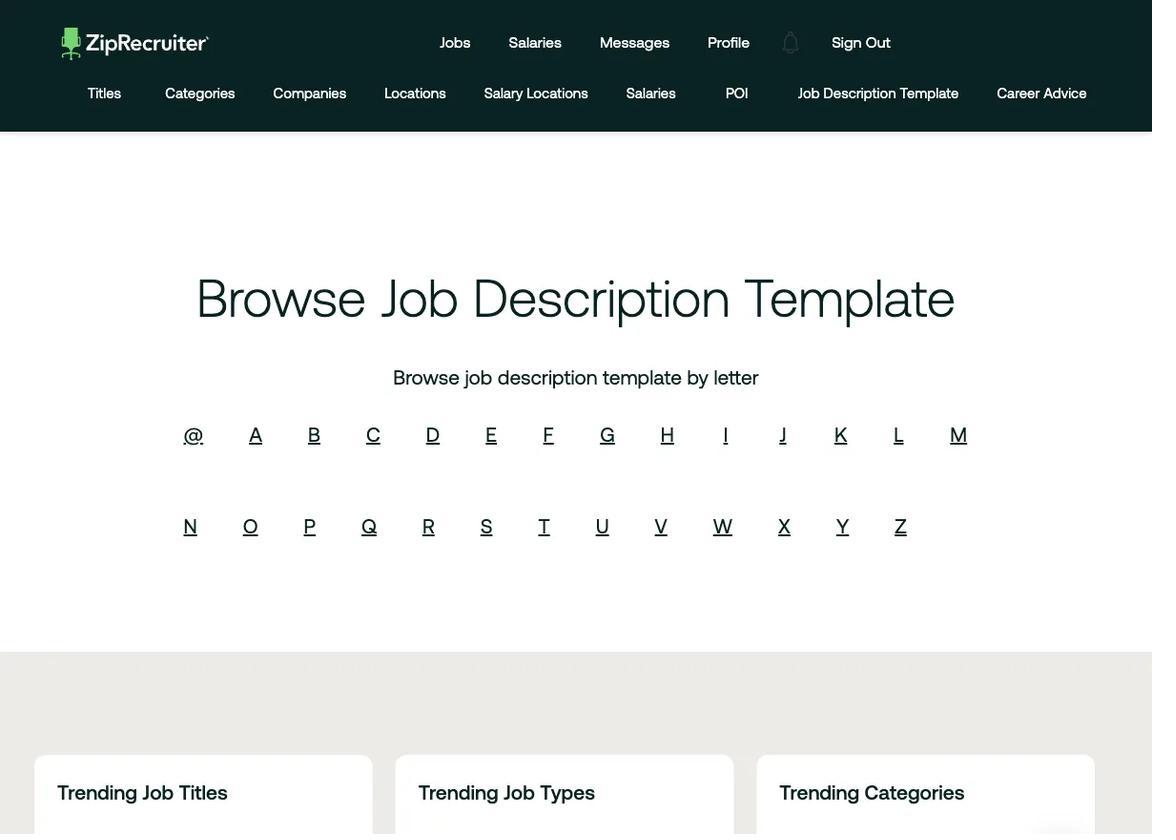 Task type: describe. For each thing, give the bounding box(es) containing it.
g link
[[600, 423, 615, 445]]

k link
[[835, 423, 848, 445]]

template for browse job description template
[[745, 267, 956, 327]]

template inside tabs element
[[900, 85, 960, 101]]

career advice
[[998, 85, 1088, 101]]

trending for trending job types
[[419, 780, 499, 803]]

trending job titles
[[57, 780, 228, 803]]

a
[[249, 423, 262, 445]]

x link
[[779, 514, 791, 537]]

z
[[895, 514, 907, 537]]

browse for browse job description template
[[196, 267, 367, 327]]

poi
[[726, 85, 749, 101]]

template for browse job description template by letter
[[603, 365, 682, 388]]

1 locations from the left
[[385, 85, 446, 101]]

locations inside salary locations link
[[527, 85, 589, 101]]

titles link
[[81, 69, 127, 116]]

a link
[[249, 423, 262, 445]]

trending job types
[[419, 780, 595, 803]]

g
[[600, 423, 615, 445]]

h
[[661, 423, 675, 445]]

notifications image
[[769, 20, 813, 64]]

jobs
[[440, 33, 471, 51]]

sign
[[832, 33, 862, 51]]

trending for trending job titles
[[57, 780, 137, 803]]

f
[[544, 423, 554, 445]]

browse job description template by letter
[[393, 365, 759, 388]]

w link
[[714, 514, 733, 537]]

salary
[[484, 85, 523, 101]]

job for browse job description template by letter
[[465, 365, 493, 388]]

t
[[539, 514, 550, 537]]

0 horizontal spatial salaries link
[[495, 15, 576, 69]]

categories link
[[165, 69, 235, 116]]

u
[[596, 514, 609, 537]]

job for trending job types
[[504, 780, 535, 803]]

t link
[[539, 514, 550, 537]]

titles inside tabs element
[[88, 85, 121, 101]]

q
[[362, 514, 377, 537]]

f link
[[544, 423, 554, 445]]

salary locations
[[484, 85, 589, 101]]

m link
[[951, 423, 968, 445]]

description for browse job description template
[[473, 267, 731, 327]]

h link
[[661, 423, 675, 445]]

c link
[[366, 423, 381, 445]]

locations link
[[385, 69, 446, 116]]

career
[[998, 85, 1041, 101]]

d
[[426, 423, 440, 445]]

ziprecruiter image
[[61, 28, 209, 60]]

i link
[[724, 423, 728, 445]]

r
[[423, 514, 435, 537]]

l link
[[894, 423, 904, 445]]

description for browse job description template by letter
[[498, 365, 598, 388]]

y
[[837, 514, 850, 537]]

salaries inside tabs element
[[627, 85, 676, 101]]

advice
[[1044, 85, 1088, 101]]

w
[[714, 514, 733, 537]]

job inside tabs element
[[798, 85, 820, 101]]

profile link
[[694, 15, 765, 69]]

n link
[[184, 514, 197, 537]]

e link
[[486, 423, 497, 445]]

salary locations link
[[484, 69, 589, 116]]

q link
[[362, 514, 377, 537]]



Task type: vqa. For each thing, say whether or not it's contained in the screenshot.
Menu image
no



Task type: locate. For each thing, give the bounding box(es) containing it.
@ link
[[184, 423, 203, 445]]

browse
[[196, 267, 367, 327], [393, 365, 460, 388]]

0 vertical spatial salaries
[[509, 33, 562, 51]]

1 horizontal spatial categories
[[865, 780, 965, 803]]

1 vertical spatial categories
[[865, 780, 965, 803]]

l
[[894, 423, 904, 445]]

companies
[[274, 85, 347, 101]]

browse for browse job description template by letter
[[393, 365, 460, 388]]

0 vertical spatial browse
[[196, 267, 367, 327]]

b
[[308, 423, 321, 445]]

1 horizontal spatial salaries link
[[627, 69, 676, 116]]

description up f link
[[498, 365, 598, 388]]

locations down jobs link
[[385, 85, 446, 101]]

y link
[[837, 514, 850, 537]]

locations
[[385, 85, 446, 101], [527, 85, 589, 101]]

0 horizontal spatial salaries
[[509, 33, 562, 51]]

letter
[[714, 365, 759, 388]]

profile
[[708, 33, 750, 51]]

0 horizontal spatial titles
[[88, 85, 121, 101]]

sign out
[[832, 33, 891, 51]]

1 vertical spatial browse
[[393, 365, 460, 388]]

b link
[[308, 423, 321, 445]]

i
[[724, 423, 728, 445]]

1 horizontal spatial salaries
[[627, 85, 676, 101]]

salaries up salary locations
[[509, 33, 562, 51]]

tabs element
[[81, 69, 1107, 116]]

@
[[184, 423, 203, 445]]

0 horizontal spatial trending
[[57, 780, 137, 803]]

description inside tabs element
[[824, 85, 897, 101]]

s link
[[481, 514, 493, 537]]

description up browse job description template by letter
[[473, 267, 731, 327]]

j link
[[780, 423, 787, 445]]

c
[[366, 423, 381, 445]]

salaries
[[509, 33, 562, 51], [627, 85, 676, 101]]

trending categories
[[780, 780, 965, 803]]

v link
[[655, 514, 668, 537]]

poi link
[[715, 69, 760, 116]]

career advice link
[[998, 69, 1088, 116]]

k
[[835, 423, 848, 445]]

by
[[688, 365, 709, 388]]

sign out link
[[818, 15, 906, 69]]

2 vertical spatial template
[[603, 365, 682, 388]]

job for trending job titles
[[143, 780, 174, 803]]

0 vertical spatial template
[[900, 85, 960, 101]]

3 trending from the left
[[780, 780, 860, 803]]

messages link
[[586, 15, 685, 69]]

2 horizontal spatial trending
[[780, 780, 860, 803]]

locations down "main" element
[[527, 85, 589, 101]]

o link
[[243, 514, 258, 537]]

0 vertical spatial description
[[824, 85, 897, 101]]

0 vertical spatial titles
[[88, 85, 121, 101]]

j
[[780, 423, 787, 445]]

1 horizontal spatial titles
[[179, 780, 228, 803]]

n
[[184, 514, 197, 537]]

titles
[[88, 85, 121, 101], [179, 780, 228, 803]]

salaries link
[[495, 15, 576, 69], [627, 69, 676, 116]]

0 horizontal spatial browse
[[196, 267, 367, 327]]

1 horizontal spatial locations
[[527, 85, 589, 101]]

m
[[951, 423, 968, 445]]

description
[[824, 85, 897, 101], [473, 267, 731, 327], [498, 365, 598, 388]]

s
[[481, 514, 493, 537]]

x
[[779, 514, 791, 537]]

p
[[304, 514, 316, 537]]

d link
[[426, 423, 440, 445]]

0 horizontal spatial locations
[[385, 85, 446, 101]]

p link
[[304, 514, 316, 537]]

1 vertical spatial titles
[[179, 780, 228, 803]]

1 trending from the left
[[57, 780, 137, 803]]

1 vertical spatial template
[[745, 267, 956, 327]]

salaries down the messages link
[[627, 85, 676, 101]]

2 locations from the left
[[527, 85, 589, 101]]

e
[[486, 423, 497, 445]]

companies link
[[274, 69, 347, 116]]

2 vertical spatial description
[[498, 365, 598, 388]]

salaries inside "main" element
[[509, 33, 562, 51]]

description down sign out link
[[824, 85, 897, 101]]

job description template link
[[798, 69, 960, 116]]

1 vertical spatial description
[[473, 267, 731, 327]]

o
[[243, 514, 258, 537]]

u link
[[596, 514, 609, 537]]

0 vertical spatial categories
[[165, 85, 235, 101]]

0 horizontal spatial categories
[[165, 85, 235, 101]]

job
[[798, 85, 820, 101], [381, 267, 459, 327], [465, 365, 493, 388], [143, 780, 174, 803], [504, 780, 535, 803]]

messages
[[600, 33, 670, 51]]

v
[[655, 514, 668, 537]]

categories inside tabs element
[[165, 85, 235, 101]]

template
[[900, 85, 960, 101], [745, 267, 956, 327], [603, 365, 682, 388]]

types
[[540, 780, 595, 803]]

main element
[[46, 15, 1107, 69]]

1 vertical spatial salaries
[[627, 85, 676, 101]]

job description template
[[798, 85, 960, 101]]

categories
[[165, 85, 235, 101], [865, 780, 965, 803]]

salaries link down messages on the right top
[[627, 69, 676, 116]]

r link
[[423, 514, 435, 537]]

2 trending from the left
[[419, 780, 499, 803]]

z link
[[895, 514, 907, 537]]

jobs link
[[426, 15, 485, 69]]

salaries link up salary locations
[[495, 15, 576, 69]]

trending for trending categories
[[780, 780, 860, 803]]

trending
[[57, 780, 137, 803], [419, 780, 499, 803], [780, 780, 860, 803]]

job for browse job description template
[[381, 267, 459, 327]]

1 horizontal spatial browse
[[393, 365, 460, 388]]

out
[[866, 33, 891, 51]]

browse job description template
[[196, 267, 956, 327]]

1 horizontal spatial trending
[[419, 780, 499, 803]]



